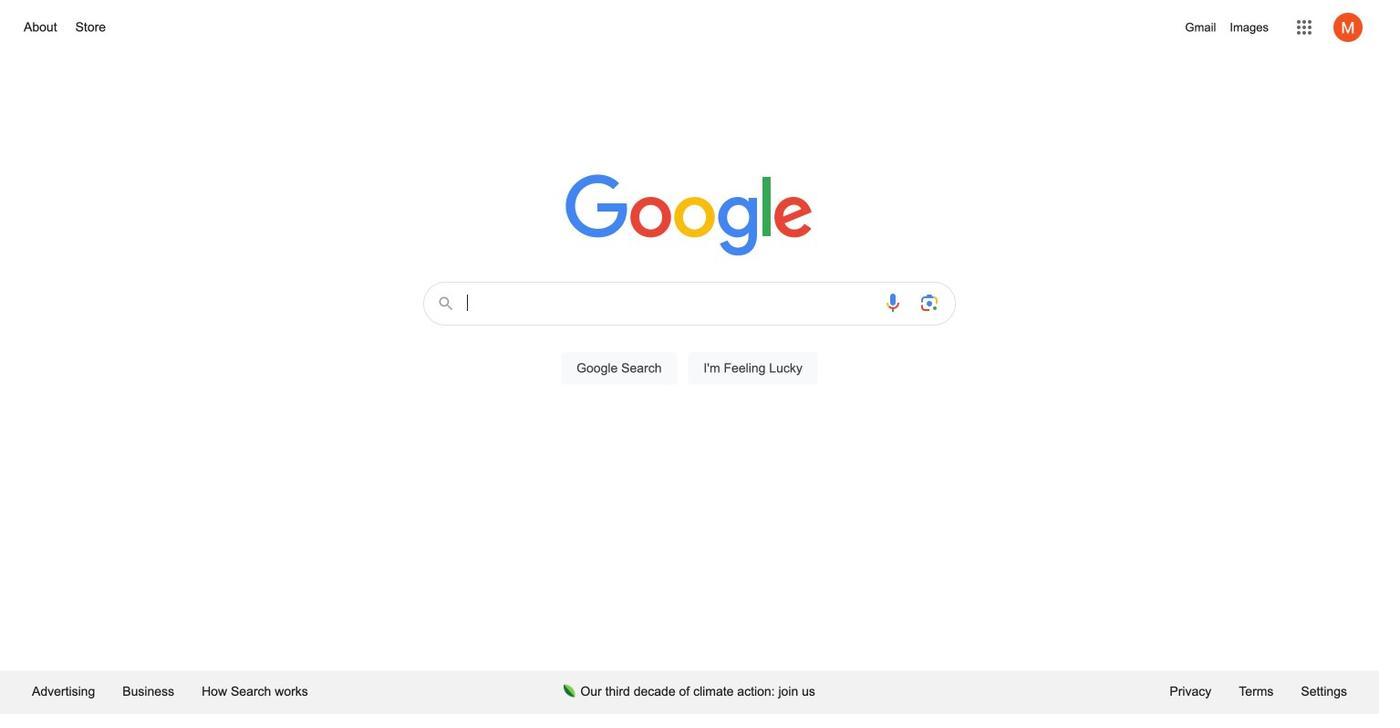 Task type: vqa. For each thing, say whether or not it's contained in the screenshot.
Google image
yes



Task type: locate. For each thing, give the bounding box(es) containing it.
None search field
[[18, 277, 1362, 406]]



Task type: describe. For each thing, give the bounding box(es) containing it.
Search text field
[[467, 293, 872, 318]]

search by voice image
[[883, 292, 904, 314]]

search by image image
[[919, 292, 941, 314]]

google image
[[566, 174, 814, 258]]



